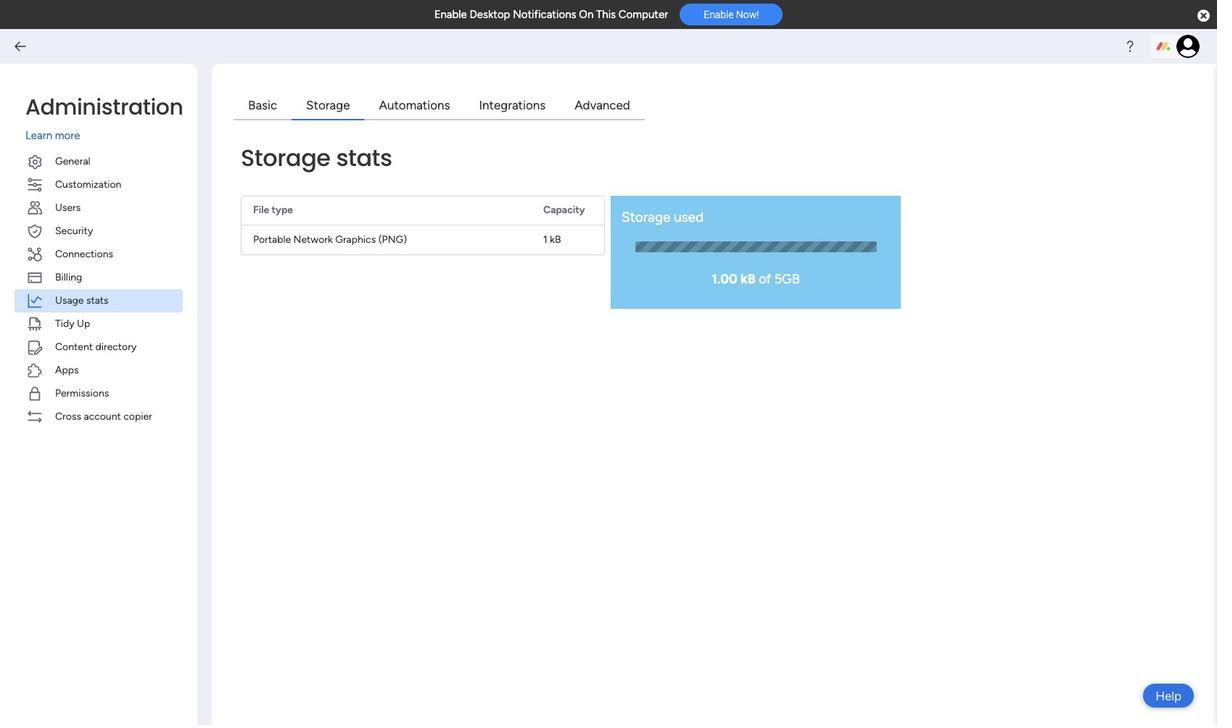 Task type: locate. For each thing, give the bounding box(es) containing it.
connections
[[55, 248, 113, 260]]

more
[[55, 129, 80, 142]]

permissions
[[55, 387, 109, 399]]

1 horizontal spatial kb
[[741, 271, 756, 287]]

1 horizontal spatial enable
[[704, 9, 734, 20]]

kb for 1.00
[[741, 271, 756, 287]]

this
[[596, 8, 616, 21]]

1 kb
[[543, 233, 561, 246]]

0 vertical spatial stats
[[336, 141, 392, 174]]

1 vertical spatial stats
[[86, 294, 109, 307]]

type
[[272, 204, 293, 216]]

0 vertical spatial storage
[[306, 98, 350, 112]]

row
[[242, 225, 604, 254]]

kb
[[550, 233, 561, 246], [741, 271, 756, 287]]

basic link
[[234, 93, 292, 120]]

row group
[[242, 196, 604, 225]]

1 horizontal spatial stats
[[336, 141, 392, 174]]

automations
[[379, 98, 450, 112]]

directory
[[95, 341, 137, 353]]

kb inside row
[[550, 233, 561, 246]]

apps
[[55, 364, 79, 376]]

kb right 1
[[550, 233, 561, 246]]

row group containing file type
[[242, 196, 604, 225]]

security
[[55, 225, 93, 237]]

table
[[241, 196, 605, 255]]

stats down storage link
[[336, 141, 392, 174]]

enable for enable now!
[[704, 9, 734, 20]]

kb left of on the right of the page
[[741, 271, 756, 287]]

administration
[[25, 91, 183, 123]]

row containing portable network graphics (png)
[[242, 225, 604, 254]]

tidy up
[[55, 317, 90, 330]]

storage
[[306, 98, 350, 112], [241, 141, 331, 174], [622, 209, 671, 225]]

1 vertical spatial kb
[[741, 271, 756, 287]]

1.00
[[712, 271, 738, 287]]

now!
[[736, 9, 759, 20]]

of
[[759, 271, 771, 287]]

stats up up
[[86, 294, 109, 307]]

1
[[543, 233, 548, 246]]

content directory
[[55, 341, 137, 353]]

0 vertical spatial kb
[[550, 233, 561, 246]]

enable inside button
[[704, 9, 734, 20]]

0 horizontal spatial stats
[[86, 294, 109, 307]]

storage stats
[[241, 141, 392, 174]]

storage left used
[[622, 209, 671, 225]]

basic
[[248, 98, 277, 112]]

table containing file type
[[241, 196, 605, 255]]

enable left now!
[[704, 9, 734, 20]]

storage up storage stats
[[306, 98, 350, 112]]

0 horizontal spatial enable
[[434, 8, 467, 21]]

on
[[579, 8, 594, 21]]

enable
[[434, 8, 467, 21], [704, 9, 734, 20]]

1 vertical spatial storage
[[241, 141, 331, 174]]

enable now! button
[[680, 4, 783, 26]]

network
[[294, 233, 333, 246]]

help
[[1156, 689, 1182, 703]]

enable desktop notifications on this computer
[[434, 8, 668, 21]]

administration learn more
[[25, 91, 183, 142]]

2 vertical spatial storage
[[622, 209, 671, 225]]

enable left desktop
[[434, 8, 467, 21]]

storage up the type
[[241, 141, 331, 174]]

stats
[[336, 141, 392, 174], [86, 294, 109, 307]]

help button
[[1144, 684, 1194, 708]]

0 horizontal spatial kb
[[550, 233, 561, 246]]

file type
[[253, 204, 293, 216]]

integrations link
[[465, 93, 560, 120]]

users
[[55, 201, 81, 214]]

capacity
[[543, 204, 585, 216]]



Task type: vqa. For each thing, say whether or not it's contained in the screenshot.
the leftmost The Enable
yes



Task type: describe. For each thing, give the bounding box(es) containing it.
help image
[[1123, 39, 1138, 54]]

portable
[[253, 233, 291, 246]]

advanced
[[575, 98, 630, 112]]

storage for storage
[[306, 98, 350, 112]]

file
[[253, 204, 269, 216]]

content
[[55, 341, 93, 353]]

advanced link
[[560, 93, 645, 120]]

stats for storage stats
[[336, 141, 392, 174]]

integrations
[[479, 98, 546, 112]]

enable for enable desktop notifications on this computer
[[434, 8, 467, 21]]

billing
[[55, 271, 82, 283]]

usage
[[55, 294, 84, 307]]

notifications
[[513, 8, 576, 21]]

portable network graphics (png)
[[253, 233, 407, 246]]

1.00 kb of 5gb
[[712, 271, 800, 287]]

copier
[[123, 410, 152, 423]]

storage for storage stats
[[241, 141, 331, 174]]

computer
[[619, 8, 668, 21]]

storage for storage used
[[622, 209, 671, 225]]

storage used
[[622, 209, 704, 225]]

usage stats
[[55, 294, 109, 307]]

used
[[674, 209, 704, 225]]

stats for usage stats
[[86, 294, 109, 307]]

desktop
[[470, 8, 510, 21]]

learn
[[25, 129, 52, 142]]

kendall parks image
[[1177, 35, 1200, 58]]

5gb
[[775, 271, 800, 287]]

storage link
[[292, 93, 365, 120]]

back to workspace image
[[13, 39, 28, 54]]

up
[[77, 317, 90, 330]]

cross
[[55, 410, 81, 423]]

customization
[[55, 178, 121, 190]]

learn more link
[[25, 128, 183, 144]]

cross account copier
[[55, 410, 152, 423]]

tidy
[[55, 317, 74, 330]]

graphics
[[335, 233, 376, 246]]

general
[[55, 155, 90, 167]]

(png)
[[378, 233, 407, 246]]

enable now!
[[704, 9, 759, 20]]

kb for 1
[[550, 233, 561, 246]]

automations link
[[365, 93, 465, 120]]

account
[[84, 410, 121, 423]]

dapulse close image
[[1198, 9, 1210, 23]]



